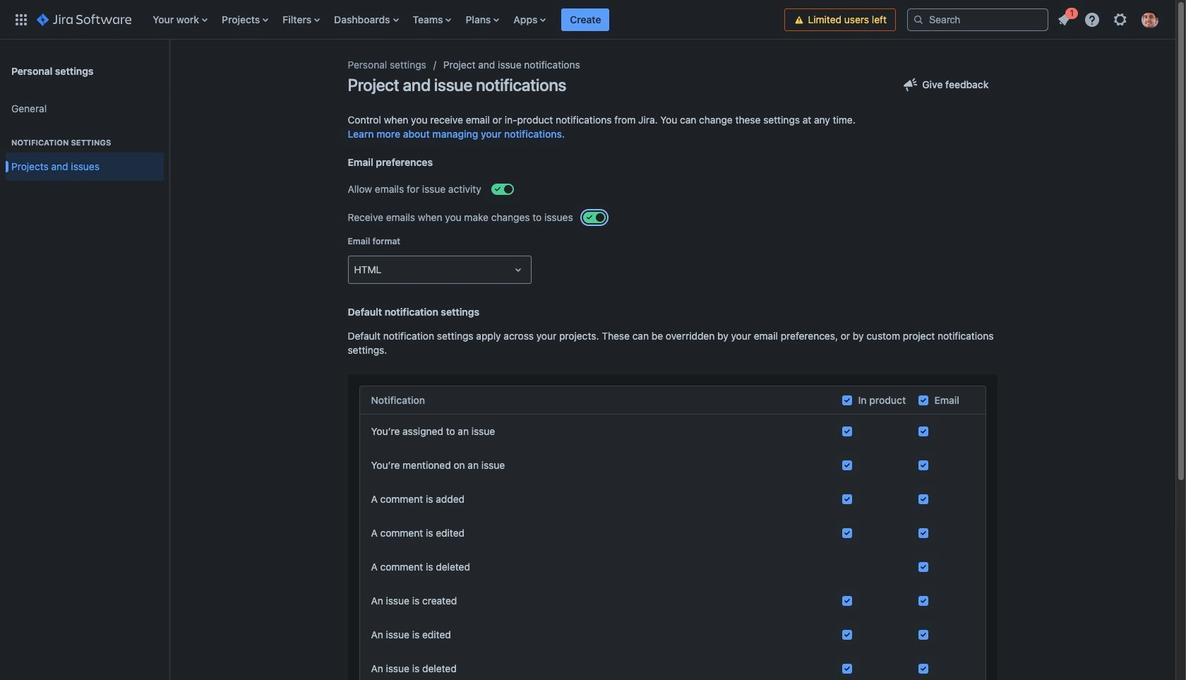 Task type: vqa. For each thing, say whether or not it's contained in the screenshot.
'Notifications' image on the top right of page
yes



Task type: describe. For each thing, give the bounding box(es) containing it.
primary element
[[8, 0, 785, 39]]

2 group from the top
[[6, 123, 164, 185]]

1 horizontal spatial list item
[[1052, 5, 1079, 31]]

Search field
[[908, 8, 1049, 31]]



Task type: locate. For each thing, give the bounding box(es) containing it.
list item
[[562, 0, 610, 39], [1052, 5, 1079, 31]]

sidebar navigation image
[[154, 57, 185, 85]]

None search field
[[908, 8, 1049, 31]]

jira software image
[[37, 11, 132, 28], [37, 11, 132, 28]]

1 horizontal spatial list
[[1052, 5, 1168, 32]]

your profile and settings image
[[1142, 11, 1159, 28]]

group
[[6, 90, 164, 189], [6, 123, 164, 185]]

0 horizontal spatial list item
[[562, 0, 610, 39]]

banner
[[0, 0, 1176, 40]]

search image
[[914, 14, 925, 25]]

help image
[[1085, 11, 1101, 28]]

None text field
[[354, 263, 357, 277]]

notifications image
[[1056, 11, 1073, 28]]

open image
[[510, 261, 527, 278]]

1 group from the top
[[6, 90, 164, 189]]

appswitcher icon image
[[13, 11, 30, 28]]

0 horizontal spatial list
[[146, 0, 785, 39]]

settings image
[[1113, 11, 1130, 28]]

heading
[[6, 137, 164, 148]]

list
[[146, 0, 785, 39], [1052, 5, 1168, 32]]



